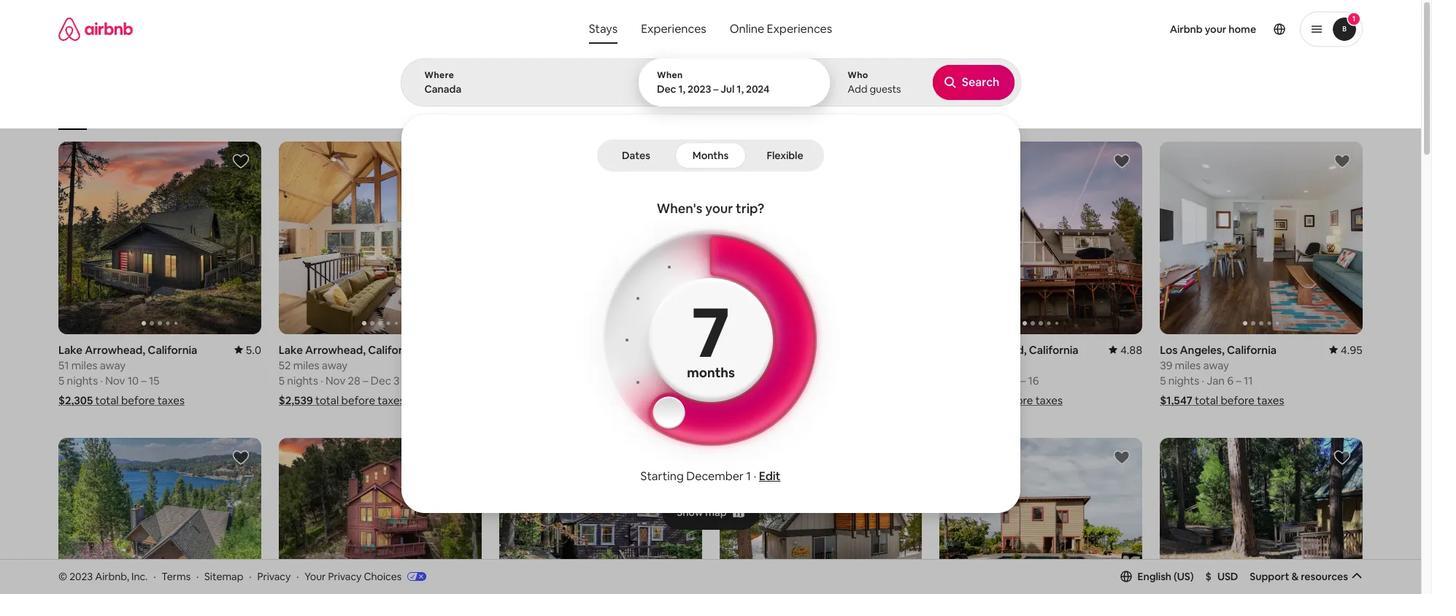 Task type: locate. For each thing, give the bounding box(es) containing it.
arrowhead, inside lake arrowhead, california 51 miles away 5 nights · nov 10 – 15 $2,305 total before taxes
[[85, 343, 145, 357]]

arrowhead, up 12
[[526, 343, 586, 357]]

total before taxes button for 11
[[940, 394, 1063, 407]]

nights up $1,547
[[1169, 374, 1200, 388]]

starting
[[641, 469, 684, 484]]

add to wishlist: lake arrowhead, california image
[[232, 153, 250, 170], [673, 449, 690, 467]]

edit
[[759, 469, 781, 484]]

10
[[128, 374, 139, 388], [789, 374, 800, 388]]

5 for lake arrowhead, california 52 miles away 5 nights · dec 10 – 15 $1,221 total before taxes
[[720, 374, 726, 388]]

nights up the $1,221
[[728, 374, 759, 388]]

1 horizontal spatial lake arrowhead, california
[[940, 343, 1079, 357]]

california inside lake arrowhead, california 52 miles away 5 nights · dec 10 – 15 $1,221 total before taxes
[[809, 343, 859, 357]]

1 horizontal spatial 52
[[720, 358, 732, 372]]

arrowhead, up $2,305 at the bottom of page
[[85, 343, 145, 357]]

miles inside lake arrowhead, california 52 miles away 5 nights · nov 28 – dec 3 $2,539 total before taxes
[[293, 358, 319, 372]]

1 horizontal spatial dec
[[657, 83, 677, 96]]

arrowhead, up nov 11 – 16 total before taxes
[[966, 343, 1027, 357]]

lake arrowhead, california
[[940, 343, 1079, 357], [499, 343, 638, 357]]

guests
[[870, 83, 902, 96]]

before down 6
[[1221, 394, 1255, 407]]

treehouses
[[863, 108, 910, 120]]

0 horizontal spatial experiences
[[641, 21, 707, 37]]

2 nov from the left
[[326, 374, 346, 388]]

english (us)
[[1138, 570, 1194, 583]]

2 52 from the left
[[720, 358, 732, 372]]

1 10 from the left
[[128, 374, 139, 388]]

away for $1,221
[[763, 358, 789, 372]]

lake arrowhead, california for 11
[[940, 343, 1079, 357]]

your inside the profile element
[[1205, 23, 1227, 36]]

11 inside los angeles, california 39 miles away 5 nights · jan 6 – 11 $1,547 total before taxes
[[1244, 374, 1253, 388]]

5 up the $1,221
[[720, 374, 726, 388]]

nights inside lake arrowhead, california 51 miles away 5 nights · nov 10 – 15 $2,305 total before taxes
[[67, 374, 98, 388]]

2 horizontal spatial add to wishlist: lake arrowhead, california image
[[1114, 153, 1131, 170]]

4 total from the left
[[974, 394, 997, 407]]

off-
[[586, 108, 603, 120]]

california
[[148, 343, 197, 357], [368, 343, 418, 357], [809, 343, 859, 357], [1029, 343, 1079, 357], [589, 343, 638, 357], [1228, 343, 1277, 357]]

add to wishlist: twin peaks, california image
[[1334, 449, 1352, 467]]

arrowhead, up the $1,221
[[746, 343, 807, 357]]

5.0 out of 5 average rating image
[[234, 343, 261, 357]]

5 taxes from the left
[[597, 394, 624, 407]]

total before taxes button down 16
[[940, 394, 1063, 407]]

california for $1,221
[[809, 343, 859, 357]]

– inside lake arrowhead, california 52 miles away 5 nights · dec 10 – 15 $1,221 total before taxes
[[803, 374, 808, 388]]

10 inside lake arrowhead, california 52 miles away 5 nights · dec 10 – 15 $1,221 total before taxes
[[789, 374, 800, 388]]

experiences right online
[[767, 21, 833, 37]]

months button
[[675, 142, 746, 169]]

0 horizontal spatial 52
[[279, 358, 291, 372]]

5 up $2,539
[[279, 374, 285, 388]]

1 horizontal spatial 1
[[1353, 14, 1356, 23]]

5 inside lake arrowhead, california 51 miles away 5 nights · nov 10 – 15 $2,305 total before taxes
[[58, 374, 64, 388]]

2 away from the left
[[322, 358, 348, 372]]

stays tab panel
[[401, 58, 1021, 513]]

3 away from the left
[[763, 358, 789, 372]]

39
[[1160, 358, 1173, 372]]

tab list containing dates
[[600, 139, 821, 172]]

1, down when
[[679, 83, 686, 96]]

0 vertical spatial 2023
[[688, 83, 711, 96]]

·
[[100, 374, 103, 388], [321, 374, 323, 388], [762, 374, 764, 388], [1202, 374, 1205, 388], [754, 469, 757, 484], [153, 570, 156, 583], [196, 570, 199, 583], [249, 570, 252, 583], [297, 570, 299, 583]]

5 california from the left
[[589, 343, 638, 357]]

california inside lake arrowhead, california 51 miles away 5 nights · nov 10 – 15 $2,305 total before taxes
[[148, 343, 197, 357]]

lake inside group
[[671, 108, 690, 120]]

when's
[[657, 200, 703, 217]]

camping
[[935, 108, 973, 120]]

show map button
[[662, 495, 759, 530]]

5 down 51
[[58, 374, 64, 388]]

1 horizontal spatial 15
[[811, 374, 821, 388]]

1 vertical spatial 1
[[747, 469, 751, 484]]

dec left 3
[[371, 374, 391, 388]]

before inside lake arrowhead, california 51 miles away 5 nights · nov 10 – 15 $2,305 total before taxes
[[121, 394, 155, 407]]

views
[[411, 108, 434, 120]]

lake arrowhead, california for 12
[[499, 343, 638, 357]]

5 inside los angeles, california 39 miles away 5 nights · jan 6 – 11 $1,547 total before taxes
[[1160, 374, 1166, 388]]

months
[[687, 364, 735, 381]]

your for airbnb
[[1205, 23, 1227, 36]]

2 lake arrowhead, california from the left
[[499, 343, 638, 357]]

before down 28 at the left of page
[[341, 394, 375, 407]]

4 nights from the left
[[1169, 374, 1200, 388]]

12
[[568, 374, 579, 388]]

experiences up when
[[641, 21, 707, 37]]

total before taxes button down 12
[[499, 394, 624, 407]]

2 horizontal spatial dec
[[766, 374, 787, 388]]

1 arrowhead, from the left
[[85, 343, 145, 357]]

2 before from the left
[[341, 394, 375, 407]]

dec
[[657, 83, 677, 96], [371, 374, 391, 388], [766, 374, 787, 388]]

starting december 1 · edit
[[641, 469, 781, 484]]

52 inside lake arrowhead, california 52 miles away 5 nights · dec 10 – 15 $1,221 total before taxes
[[720, 358, 732, 372]]

2 miles from the left
[[293, 358, 319, 372]]

2 11 from the left
[[1244, 374, 1253, 388]]

nights up $2,305 at the bottom of page
[[67, 374, 98, 388]]

nights inside los angeles, california 39 miles away 5 nights · jan 6 – 11 $1,547 total before taxes
[[1169, 374, 1200, 388]]

dec down when
[[657, 83, 677, 96]]

miles inside lake arrowhead, california 51 miles away 5 nights · nov 10 – 15 $2,305 total before taxes
[[71, 358, 97, 372]]

tab list
[[600, 139, 821, 172]]

3 nov from the left
[[987, 374, 1007, 388]]

7
[[691, 286, 730, 377]]

3 5 from the left
[[720, 374, 726, 388]]

desert
[[1004, 108, 1032, 120]]

0 horizontal spatial 15
[[149, 374, 160, 388]]

2023 left jul
[[688, 83, 711, 96]]

4 nov from the left
[[546, 374, 566, 388]]

5 down 39
[[1160, 374, 1166, 388]]

resources
[[1301, 570, 1349, 583]]

miles up $2,539
[[293, 358, 319, 372]]

1 11 from the left
[[1009, 374, 1018, 388]]

6 total from the left
[[1195, 394, 1219, 407]]

2 taxes from the left
[[378, 394, 405, 407]]

16
[[1029, 374, 1040, 388]]

1 inside dropdown button
[[1353, 14, 1356, 23]]

2 10 from the left
[[789, 374, 800, 388]]

away for 3
[[322, 358, 348, 372]]

group
[[58, 73, 1113, 130], [58, 142, 261, 334], [279, 142, 482, 334], [499, 142, 702, 334], [720, 142, 923, 334], [940, 142, 1143, 334], [1160, 142, 1363, 334], [58, 438, 261, 594], [279, 438, 482, 594], [499, 438, 702, 594], [720, 438, 923, 594], [940, 438, 1143, 594], [1160, 438, 1363, 594]]

0 horizontal spatial 1
[[747, 469, 751, 484]]

away inside lake arrowhead, california 52 miles away 5 nights · nov 28 – dec 3 $2,539 total before taxes
[[322, 358, 348, 372]]

4 taxes from the left
[[1036, 394, 1063, 407]]

arrowhead,
[[85, 343, 145, 357], [305, 343, 366, 357], [746, 343, 807, 357], [966, 343, 1027, 357], [526, 343, 586, 357]]

3 miles from the left
[[734, 358, 760, 372]]

add
[[848, 83, 868, 96]]

before inside los angeles, california 39 miles away 5 nights · jan 6 – 11 $1,547 total before taxes
[[1221, 394, 1255, 407]]

52 inside lake arrowhead, california 52 miles away 5 nights · nov 28 – dec 3 $2,539 total before taxes
[[279, 358, 291, 372]]

nights inside lake arrowhead, california 52 miles away 5 nights · dec 10 – 15 $1,221 total before taxes
[[728, 374, 759, 388]]

1 vertical spatial add to wishlist: lake arrowhead, california image
[[673, 449, 690, 467]]

add to wishlist: lake arrowhead, california image
[[673, 153, 690, 170], [1114, 153, 1131, 170], [232, 449, 250, 467]]

show
[[677, 506, 703, 519]]

the-
[[603, 108, 620, 120]]

flexible button
[[749, 142, 821, 169]]

arrowhead, for 3
[[305, 343, 366, 357]]

2 1, from the left
[[737, 83, 744, 96]]

nights up $2,539
[[287, 374, 318, 388]]

None search field
[[401, 0, 1021, 513]]

airbnb your home
[[1170, 23, 1257, 36]]

nights inside lake arrowhead, california 52 miles away 5 nights · nov 28 – dec 3 $2,539 total before taxes
[[287, 374, 318, 388]]

6 before from the left
[[1221, 394, 1255, 407]]

4.95 out of 5 average rating image
[[1330, 343, 1363, 357]]

jan
[[1207, 374, 1225, 388]]

none search field containing 7
[[401, 0, 1021, 513]]

nights for lake arrowhead, california 52 miles away 5 nights · nov 28 – dec 3 $2,539 total before taxes
[[287, 374, 318, 388]]

$2,305
[[58, 394, 93, 407]]

1 experiences from the left
[[641, 21, 707, 37]]

dates
[[622, 149, 651, 162]]

1 taxes from the left
[[157, 394, 185, 407]]

2 arrowhead, from the left
[[305, 343, 366, 357]]

5
[[58, 374, 64, 388], [279, 374, 285, 388], [720, 374, 726, 388], [1160, 374, 1166, 388]]

1 horizontal spatial 11
[[1244, 374, 1253, 388]]

3 before from the left
[[779, 394, 813, 407]]

before down 12
[[561, 394, 595, 407]]

miles for lake arrowhead, california 52 miles away 5 nights · nov 28 – dec 3 $2,539 total before taxes
[[293, 358, 319, 372]]

your
[[305, 570, 326, 583]]

10 inside lake arrowhead, california 51 miles away 5 nights · nov 10 – 15 $2,305 total before taxes
[[128, 374, 139, 388]]

1 vertical spatial 2023
[[70, 570, 93, 583]]

1 vertical spatial your
[[706, 200, 733, 217]]

trip?
[[736, 200, 765, 217]]

11 right 6
[[1244, 374, 1253, 388]]

total
[[95, 394, 119, 407], [316, 394, 339, 407], [753, 394, 777, 407], [974, 394, 997, 407], [535, 394, 558, 407], [1195, 394, 1219, 407]]

where
[[425, 69, 454, 81]]

lake arrowhead, california up 16
[[940, 343, 1079, 357]]

2023 right ©
[[70, 570, 93, 583]]

away for $1,547
[[1204, 358, 1230, 372]]

1 horizontal spatial 1,
[[737, 83, 744, 96]]

1 miles from the left
[[71, 358, 97, 372]]

experiences inside 'button'
[[641, 21, 707, 37]]

1 horizontal spatial privacy
[[328, 570, 362, 583]]

5 for lake arrowhead, california 52 miles away 5 nights · nov 28 – dec 3 $2,539 total before taxes
[[279, 374, 285, 388]]

add to wishlist: lake arrowhead, california image for nov 12 – 17 total before taxes
[[673, 153, 690, 170]]

before right $2,305 at the bottom of page
[[121, 394, 155, 407]]

taxes
[[157, 394, 185, 407], [378, 394, 405, 407], [816, 394, 843, 407], [1036, 394, 1063, 407], [597, 394, 624, 407], [1258, 394, 1285, 407]]

15 for dec
[[811, 374, 821, 388]]

lake inside lake arrowhead, california 52 miles away 5 nights · nov 28 – dec 3 $2,539 total before taxes
[[279, 343, 303, 357]]

0 horizontal spatial lake arrowhead, california
[[499, 343, 638, 357]]

miles
[[71, 358, 97, 372], [293, 358, 319, 372], [734, 358, 760, 372], [1175, 358, 1201, 372]]

15 for nov
[[149, 374, 160, 388]]

group containing amazing views
[[58, 73, 1113, 130]]

1 before from the left
[[121, 394, 155, 407]]

nov
[[105, 374, 125, 388], [326, 374, 346, 388], [987, 374, 1007, 388], [546, 374, 566, 388]]

away inside los angeles, california 39 miles away 5 nights · jan 6 – 11 $1,547 total before taxes
[[1204, 358, 1230, 372]]

1 horizontal spatial total before taxes button
[[940, 394, 1063, 407]]

1 total from the left
[[95, 394, 119, 407]]

0 vertical spatial your
[[1205, 23, 1227, 36]]

online experiences link
[[718, 15, 844, 44]]

arrowhead, up 28 at the left of page
[[305, 343, 366, 357]]

5 before from the left
[[561, 394, 595, 407]]

· inside lake arrowhead, california 51 miles away 5 nights · nov 10 – 15 $2,305 total before taxes
[[100, 374, 103, 388]]

2 15 from the left
[[811, 374, 821, 388]]

0 horizontal spatial privacy
[[257, 570, 291, 583]]

1 horizontal spatial add to wishlist: lake arrowhead, california image
[[673, 449, 690, 467]]

california inside lake arrowhead, california 52 miles away 5 nights · nov 28 – dec 3 $2,539 total before taxes
[[368, 343, 418, 357]]

away inside lake arrowhead, california 51 miles away 5 nights · nov 10 – 15 $2,305 total before taxes
[[100, 358, 126, 372]]

$ usd
[[1206, 570, 1239, 583]]

0 horizontal spatial total before taxes button
[[499, 394, 624, 407]]

before inside lake arrowhead, california 52 miles away 5 nights · nov 28 – dec 3 $2,539 total before taxes
[[341, 394, 375, 407]]

3 nights from the left
[[728, 374, 759, 388]]

before right the $1,221
[[779, 394, 813, 407]]

dec inside lake arrowhead, california 52 miles away 5 nights · nov 28 – dec 3 $2,539 total before taxes
[[371, 374, 391, 388]]

1, right jul
[[737, 83, 744, 96]]

3 california from the left
[[809, 343, 859, 357]]

privacy right your
[[328, 570, 362, 583]]

1 horizontal spatial add to wishlist: lake arrowhead, california image
[[673, 153, 690, 170]]

52 up the $1,221
[[720, 358, 732, 372]]

miles inside los angeles, california 39 miles away 5 nights · jan 6 – 11 $1,547 total before taxes
[[1175, 358, 1201, 372]]

nov inside nov 11 – 16 total before taxes
[[987, 374, 1007, 388]]

2 5 from the left
[[279, 374, 285, 388]]

0 horizontal spatial your
[[706, 200, 733, 217]]

1 15 from the left
[[149, 374, 160, 388]]

6 california from the left
[[1228, 343, 1277, 357]]

taxes inside lake arrowhead, california 51 miles away 5 nights · nov 10 – 15 $2,305 total before taxes
[[157, 394, 185, 407]]

0 horizontal spatial 10
[[128, 374, 139, 388]]

miles inside lake arrowhead, california 52 miles away 5 nights · dec 10 – 15 $1,221 total before taxes
[[734, 358, 760, 372]]

5 total from the left
[[535, 394, 558, 407]]

dec inside lake arrowhead, california 52 miles away 5 nights · dec 10 – 15 $1,221 total before taxes
[[766, 374, 787, 388]]

0 horizontal spatial dec
[[371, 374, 391, 388]]

4 miles from the left
[[1175, 358, 1201, 372]]

1 nights from the left
[[67, 374, 98, 388]]

1 horizontal spatial 10
[[789, 374, 800, 388]]

when's your trip?
[[657, 200, 765, 217]]

before inside nov 11 – 16 total before taxes
[[1000, 394, 1034, 407]]

15 inside lake arrowhead, california 52 miles away 5 nights · dec 10 – 15 $1,221 total before taxes
[[811, 374, 821, 388]]

privacy left your
[[257, 570, 291, 583]]

countryside
[[788, 108, 839, 120]]

2023 inside when dec 1, 2023 – jul 1, 2024
[[688, 83, 711, 96]]

choices
[[364, 570, 402, 583]]

52 for lake arrowhead, california 52 miles away 5 nights · nov 28 – dec 3 $2,539 total before taxes
[[279, 358, 291, 372]]

5 inside lake arrowhead, california 52 miles away 5 nights · nov 28 – dec 3 $2,539 total before taxes
[[279, 374, 285, 388]]

0 horizontal spatial 1,
[[679, 83, 686, 96]]

15 inside lake arrowhead, california 51 miles away 5 nights · nov 10 – 15 $2,305 total before taxes
[[149, 374, 160, 388]]

3 total from the left
[[753, 394, 777, 407]]

california inside los angeles, california 39 miles away 5 nights · jan 6 – 11 $1,547 total before taxes
[[1228, 343, 1277, 357]]

support & resources
[[1250, 570, 1349, 583]]

dec right months
[[766, 374, 787, 388]]

away inside lake arrowhead, california 52 miles away 5 nights · dec 10 – 15 $1,221 total before taxes
[[763, 358, 789, 372]]

6 taxes from the left
[[1258, 394, 1285, 407]]

0 horizontal spatial add to wishlist: lake arrowhead, california image
[[232, 153, 250, 170]]

4.94
[[680, 343, 702, 357]]

before
[[121, 394, 155, 407], [341, 394, 375, 407], [779, 394, 813, 407], [1000, 394, 1034, 407], [561, 394, 595, 407], [1221, 394, 1255, 407]]

miles for los angeles, california 39 miles away 5 nights · jan 6 – 11 $1,547 total before taxes
[[1175, 358, 1201, 372]]

amazing
[[372, 108, 409, 120]]

miles right 51
[[71, 358, 97, 372]]

4 away from the left
[[1204, 358, 1230, 372]]

5 arrowhead, from the left
[[526, 343, 586, 357]]

experiences
[[641, 21, 707, 37], [767, 21, 833, 37]]

©
[[58, 570, 67, 583]]

privacy link
[[257, 570, 291, 583]]

1 nov from the left
[[105, 374, 125, 388]]

arrowhead, inside lake arrowhead, california 52 miles away 5 nights · dec 10 – 15 $1,221 total before taxes
[[746, 343, 807, 357]]

1 5 from the left
[[58, 374, 64, 388]]

52 up $2,539
[[279, 358, 291, 372]]

2 california from the left
[[368, 343, 418, 357]]

1 horizontal spatial your
[[1205, 23, 1227, 36]]

arrowhead, inside lake arrowhead, california 52 miles away 5 nights · nov 28 – dec 3 $2,539 total before taxes
[[305, 343, 366, 357]]

2 total before taxes button from the left
[[499, 394, 624, 407]]

inc.
[[131, 570, 148, 583]]

1 inside stays "tab panel"
[[747, 469, 751, 484]]

1 lake arrowhead, california from the left
[[940, 343, 1079, 357]]

design
[[730, 108, 759, 120]]

nights
[[67, 374, 98, 388], [287, 374, 318, 388], [728, 374, 759, 388], [1169, 374, 1200, 388]]

2 total from the left
[[316, 394, 339, 407]]

4 5 from the left
[[1160, 374, 1166, 388]]

· inside los angeles, california 39 miles away 5 nights · jan 6 – 11 $1,547 total before taxes
[[1202, 374, 1205, 388]]

2023
[[688, 83, 711, 96], [70, 570, 93, 583]]

$2,539
[[279, 394, 313, 407]]

your inside stays "tab panel"
[[706, 200, 733, 217]]

0 horizontal spatial 11
[[1009, 374, 1018, 388]]

1 away from the left
[[100, 358, 126, 372]]

1 horizontal spatial 2023
[[688, 83, 711, 96]]

your left trip? at top
[[706, 200, 733, 217]]

4.88 out of 5 average rating image
[[1109, 343, 1143, 357]]

1 california from the left
[[148, 343, 197, 357]]

5 inside lake arrowhead, california 52 miles away 5 nights · dec 10 – 15 $1,221 total before taxes
[[720, 374, 726, 388]]

2 nights from the left
[[287, 374, 318, 388]]

1 horizontal spatial experiences
[[767, 21, 833, 37]]

privacy
[[257, 570, 291, 583], [328, 570, 362, 583]]

3 taxes from the left
[[816, 394, 843, 407]]

4 arrowhead, from the left
[[966, 343, 1027, 357]]

miles up the $1,221
[[734, 358, 760, 372]]

lake arrowhead, california up 12
[[499, 343, 638, 357]]

your left home
[[1205, 23, 1227, 36]]

1
[[1353, 14, 1356, 23], [747, 469, 751, 484]]

miles down angeles,
[[1175, 358, 1201, 372]]

away
[[100, 358, 126, 372], [322, 358, 348, 372], [763, 358, 789, 372], [1204, 358, 1230, 372]]

total inside lake arrowhead, california 52 miles away 5 nights · dec 10 – 15 $1,221 total before taxes
[[753, 394, 777, 407]]

(us)
[[1174, 570, 1194, 583]]

11 left 16
[[1009, 374, 1018, 388]]

skiing
[[530, 108, 555, 120]]

3 arrowhead, from the left
[[746, 343, 807, 357]]

english (us) button
[[1121, 570, 1194, 583]]

1 52 from the left
[[279, 358, 291, 372]]

11
[[1009, 374, 1018, 388], [1244, 374, 1253, 388]]

taxes inside lake arrowhead, california 52 miles away 5 nights · nov 28 – dec 3 $2,539 total before taxes
[[378, 394, 405, 407]]

4 before from the left
[[1000, 394, 1034, 407]]

taxes inside the nov 12 – 17 total before taxes
[[597, 394, 624, 407]]

before down 16
[[1000, 394, 1034, 407]]

· inside lake arrowhead, california 52 miles away 5 nights · dec 10 – 15 $1,221 total before taxes
[[762, 374, 764, 388]]

15
[[149, 374, 160, 388], [811, 374, 821, 388]]

1 total before taxes button from the left
[[940, 394, 1063, 407]]

california for 3
[[368, 343, 418, 357]]

0 vertical spatial 1
[[1353, 14, 1356, 23]]



Task type: vqa. For each thing, say whether or not it's contained in the screenshot.
"Redeem" "link"
no



Task type: describe. For each thing, give the bounding box(es) containing it.
english
[[1138, 570, 1172, 583]]

total inside lake arrowhead, california 51 miles away 5 nights · nov 10 – 15 $2,305 total before taxes
[[95, 394, 119, 407]]

nov inside lake arrowhead, california 51 miles away 5 nights · nov 10 – 15 $2,305 total before taxes
[[105, 374, 125, 388]]

add to wishlist: los angeles, california image
[[1114, 449, 1131, 467]]

profile element
[[857, 0, 1363, 58]]

1 1, from the left
[[679, 83, 686, 96]]

lake inside lake arrowhead, california 52 miles away 5 nights · dec 10 – 15 $1,221 total before taxes
[[720, 343, 744, 357]]

grid
[[620, 108, 636, 120]]

– inside when dec 1, 2023 – jul 1, 2024
[[714, 83, 719, 96]]

jul
[[721, 83, 735, 96]]

0 horizontal spatial add to wishlist: lake arrowhead, california image
[[232, 449, 250, 467]]

mansions
[[459, 108, 497, 120]]

arrowhead, for $2,305
[[85, 343, 145, 357]]

5 for lake arrowhead, california 51 miles away 5 nights · nov 10 – 15 $2,305 total before taxes
[[58, 374, 64, 388]]

4.94 out of 5 average rating image
[[668, 343, 702, 357]]

arrowhead, for $1,221
[[746, 343, 807, 357]]

2 privacy from the left
[[328, 570, 362, 583]]

when
[[657, 69, 683, 81]]

17
[[589, 374, 600, 388]]

51
[[58, 358, 69, 372]]

taxes inside los angeles, california 39 miles away 5 nights · jan 6 – 11 $1,547 total before taxes
[[1258, 394, 1285, 407]]

months
[[693, 149, 729, 162]]

who add guests
[[848, 69, 902, 96]]

0 horizontal spatial 2023
[[70, 570, 93, 583]]

amazing views
[[372, 108, 434, 120]]

3
[[394, 374, 400, 388]]

support & resources button
[[1250, 570, 1363, 583]]

terms
[[162, 570, 191, 583]]

miles for lake arrowhead, california 51 miles away 5 nights · nov 10 – 15 $2,305 total before taxes
[[71, 358, 97, 372]]

off-the-grid
[[586, 108, 636, 120]]

taxes inside lake arrowhead, california 52 miles away 5 nights · dec 10 – 15 $1,221 total before taxes
[[816, 394, 843, 407]]

miles for lake arrowhead, california 52 miles away 5 nights · dec 10 – 15 $1,221 total before taxes
[[734, 358, 760, 372]]

· inside lake arrowhead, california 52 miles away 5 nights · nov 28 – dec 3 $2,539 total before taxes
[[321, 374, 323, 388]]

edit button
[[759, 469, 781, 484]]

nights for los angeles, california 39 miles away 5 nights · jan 6 – 11 $1,547 total before taxes
[[1169, 374, 1200, 388]]

$1,221
[[720, 394, 751, 407]]

· inside stays "tab panel"
[[754, 469, 757, 484]]

52 for lake arrowhead, california 52 miles away 5 nights · dec 10 – 15 $1,221 total before taxes
[[720, 358, 732, 372]]

© 2023 airbnb, inc. ·
[[58, 570, 156, 583]]

airbnb,
[[95, 570, 129, 583]]

$
[[1206, 570, 1212, 583]]

home
[[1229, 23, 1257, 36]]

stays button
[[577, 15, 630, 44]]

add to wishlist: los angeles, california image
[[1334, 153, 1352, 170]]

nov inside the nov 12 – 17 total before taxes
[[546, 374, 566, 388]]

lake arrowhead, california 51 miles away 5 nights · nov 10 – 15 $2,305 total before taxes
[[58, 343, 197, 407]]

lake arrowhead, california 52 miles away 5 nights · nov 28 – dec 3 $2,539 total before taxes
[[279, 343, 418, 407]]

usd
[[1218, 570, 1239, 583]]

5.0
[[246, 343, 261, 357]]

&
[[1292, 570, 1299, 583]]

away for $2,305
[[100, 358, 126, 372]]

sitemap
[[205, 570, 243, 583]]

10 for nov
[[128, 374, 139, 388]]

total inside lake arrowhead, california 52 miles away 5 nights · nov 28 – dec 3 $2,539 total before taxes
[[316, 394, 339, 407]]

6
[[1228, 374, 1234, 388]]

december
[[687, 469, 744, 484]]

los angeles, california 39 miles away 5 nights · jan 6 – 11 $1,547 total before taxes
[[1160, 343, 1285, 407]]

angeles,
[[1180, 343, 1225, 357]]

2 experiences from the left
[[767, 21, 833, 37]]

show map
[[677, 506, 727, 519]]

your for when's
[[706, 200, 733, 217]]

airbnb
[[1170, 23, 1203, 36]]

display total before taxes switch
[[1325, 93, 1351, 110]]

2024
[[746, 83, 770, 96]]

– inside the nov 12 – 17 total before taxes
[[582, 374, 587, 388]]

before inside lake arrowhead, california 52 miles away 5 nights · dec 10 – 15 $1,221 total before taxes
[[779, 394, 813, 407]]

– inside los angeles, california 39 miles away 5 nights · jan 6 – 11 $1,547 total before taxes
[[1236, 374, 1242, 388]]

11 inside nov 11 – 16 total before taxes
[[1009, 374, 1018, 388]]

– inside lake arrowhead, california 52 miles away 5 nights · nov 28 – dec 3 $2,539 total before taxes
[[363, 374, 368, 388]]

total inside los angeles, california 39 miles away 5 nights · jan 6 – 11 $1,547 total before taxes
[[1195, 394, 1219, 407]]

stays
[[589, 21, 618, 37]]

who
[[848, 69, 869, 81]]

los
[[1160, 343, 1178, 357]]

your privacy choices link
[[305, 570, 427, 584]]

5 for los angeles, california 39 miles away 5 nights · jan 6 – 11 $1,547 total before taxes
[[1160, 374, 1166, 388]]

total before taxes button for 12
[[499, 394, 624, 407]]

online experiences
[[730, 21, 833, 37]]

flexible
[[767, 149, 804, 162]]

0 vertical spatial add to wishlist: lake arrowhead, california image
[[232, 153, 250, 170]]

map
[[706, 506, 727, 519]]

lake arrowhead, california 52 miles away 5 nights · dec 10 – 15 $1,221 total before taxes
[[720, 343, 859, 407]]

1 privacy from the left
[[257, 570, 291, 583]]

total inside nov 11 – 16 total before taxes
[[974, 394, 997, 407]]

terms · sitemap · privacy ·
[[162, 570, 299, 583]]

nov inside lake arrowhead, california 52 miles away 5 nights · nov 28 – dec 3 $2,539 total before taxes
[[326, 374, 346, 388]]

support
[[1250, 570, 1290, 583]]

experiences button
[[630, 15, 718, 44]]

when dec 1, 2023 – jul 1, 2024
[[657, 69, 770, 96]]

online
[[730, 21, 765, 37]]

nov 12 – 17 total before taxes
[[535, 374, 624, 407]]

add to wishlist: lake arrowhead, california image for nov 11 – 16 total before taxes
[[1114, 153, 1131, 170]]

your privacy choices
[[305, 570, 402, 583]]

nights for lake arrowhead, california 52 miles away 5 nights · dec 10 – 15 $1,221 total before taxes
[[728, 374, 759, 388]]

4.88
[[1121, 343, 1143, 357]]

dec inside when dec 1, 2023 – jul 1, 2024
[[657, 83, 677, 96]]

nov 11 – 16 total before taxes
[[974, 374, 1063, 407]]

total inside the nov 12 – 17 total before taxes
[[535, 394, 558, 407]]

terms link
[[162, 570, 191, 583]]

4.95
[[1341, 343, 1363, 357]]

4 california from the left
[[1029, 343, 1079, 357]]

tab list inside stays "tab panel"
[[600, 139, 821, 172]]

california for $2,305
[[148, 343, 197, 357]]

1 button
[[1301, 12, 1363, 47]]

lake inside lake arrowhead, california 51 miles away 5 nights · nov 10 – 15 $2,305 total before taxes
[[58, 343, 83, 357]]

10 for dec
[[789, 374, 800, 388]]

california for $1,547
[[1228, 343, 1277, 357]]

Where field
[[425, 83, 615, 96]]

before inside the nov 12 – 17 total before taxes
[[561, 394, 595, 407]]

taxes inside nov 11 – 16 total before taxes
[[1036, 394, 1063, 407]]

28
[[348, 374, 361, 388]]

– inside lake arrowhead, california 51 miles away 5 nights · nov 10 – 15 $2,305 total before taxes
[[141, 374, 147, 388]]

nights for lake arrowhead, california 51 miles away 5 nights · nov 10 – 15 $2,305 total before taxes
[[67, 374, 98, 388]]

$1,547
[[1160, 394, 1193, 407]]

– inside nov 11 – 16 total before taxes
[[1021, 374, 1026, 388]]

what can we help you find? tab list
[[577, 15, 718, 44]]

dates button
[[600, 142, 673, 169]]

sitemap link
[[205, 570, 243, 583]]



